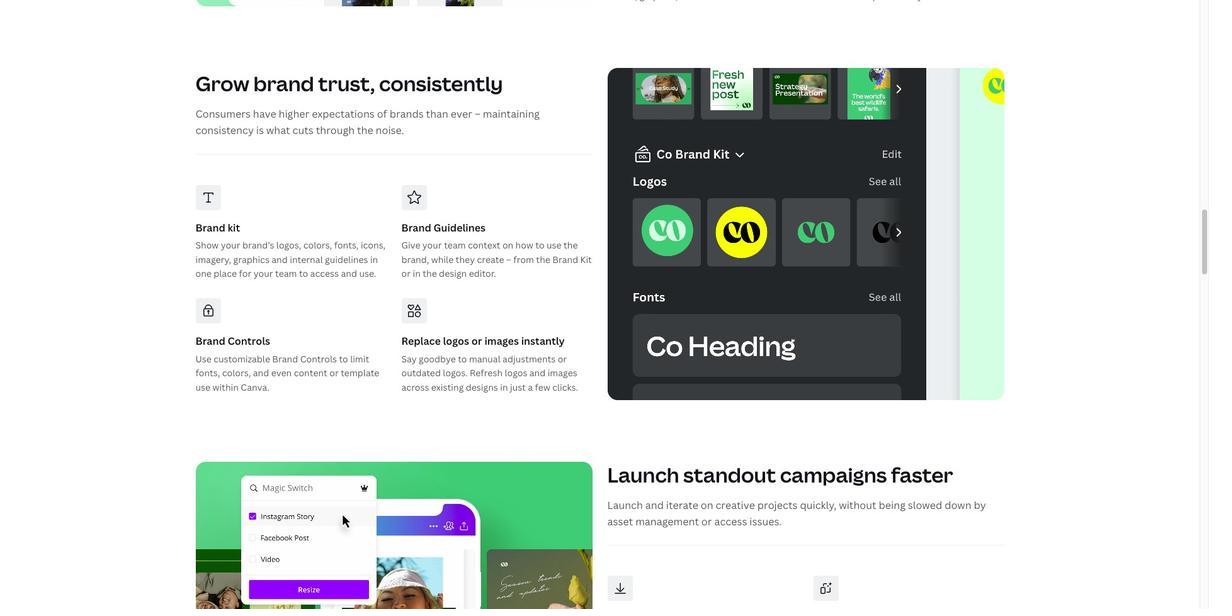 Task type: vqa. For each thing, say whether or not it's contained in the screenshot.
the bottommost Controls
yes



Task type: locate. For each thing, give the bounding box(es) containing it.
launch up asset
[[608, 499, 643, 513]]

launch up iterate
[[608, 461, 679, 489]]

0 vertical spatial in
[[370, 254, 378, 266]]

0 horizontal spatial use
[[196, 382, 210, 394]]

access inside launch and iterate on creative projects quickly, without being slowed down by asset management or access issues.
[[715, 515, 747, 529]]

on inside launch and iterate on creative projects quickly, without being slowed down by asset management or access issues.
[[701, 499, 713, 513]]

in down brand,
[[413, 268, 421, 280]]

0 horizontal spatial access
[[310, 268, 339, 280]]

brand up show
[[196, 221, 225, 235]]

1 horizontal spatial fonts,
[[334, 240, 359, 252]]

and inside launch and iterate on creative projects quickly, without being slowed down by asset management or access issues.
[[646, 499, 664, 513]]

logos up just
[[505, 368, 528, 379]]

your down kit
[[221, 240, 240, 252]]

consumers have higher expectations of brands than ever – maintaining consistency is what cuts through the noise.
[[196, 107, 540, 137]]

existing
[[431, 382, 464, 394]]

design
[[439, 268, 467, 280]]

–
[[475, 107, 481, 121], [506, 254, 511, 266]]

0 horizontal spatial controls
[[228, 335, 270, 349]]

0 horizontal spatial fonts,
[[196, 368, 220, 379]]

refresh
[[470, 368, 503, 379]]

or down brand,
[[402, 268, 411, 280]]

or down instantly
[[558, 353, 567, 365]]

team inside brand kit show your brand's logos, colors, fonts, icons, imagery, graphics and internal guidelines in one place for your team to access and use.
[[275, 268, 297, 280]]

asset
[[608, 515, 633, 529]]

images up clicks. at the left
[[548, 368, 578, 379]]

1 horizontal spatial access
[[715, 515, 747, 529]]

1 vertical spatial access
[[715, 515, 747, 529]]

brand,
[[402, 254, 429, 266]]

1 vertical spatial in
[[413, 268, 421, 280]]

brand inside brand kit show your brand's logos, colors, fonts, icons, imagery, graphics and internal guidelines in one place for your team to access and use.
[[196, 221, 225, 235]]

and up few
[[530, 368, 546, 379]]

logos,
[[276, 240, 301, 252]]

they
[[456, 254, 475, 266]]

0 vertical spatial on
[[503, 240, 514, 252]]

or right content
[[330, 368, 339, 379]]

colors, up internal at the top of the page
[[303, 240, 332, 252]]

0 vertical spatial logos
[[443, 335, 469, 349]]

logos up 'goodbye'
[[443, 335, 469, 349]]

0 vertical spatial –
[[475, 107, 481, 121]]

to up the logos.
[[458, 353, 467, 365]]

launch for launch and iterate on creative projects quickly, without being slowed down by asset management or access issues.
[[608, 499, 643, 513]]

1 horizontal spatial team
[[444, 240, 466, 252]]

1 vertical spatial on
[[701, 499, 713, 513]]

campaigns
[[780, 461, 887, 489]]

brand for brand controls
[[196, 335, 225, 349]]

your up while
[[423, 240, 442, 252]]

use
[[547, 240, 562, 252], [196, 382, 210, 394]]

logos
[[443, 335, 469, 349], [505, 368, 528, 379]]

1 launch from the top
[[608, 461, 679, 489]]

team
[[444, 240, 466, 252], [275, 268, 297, 280]]

team down internal at the top of the page
[[275, 268, 297, 280]]

fonts, down use
[[196, 368, 220, 379]]

in
[[370, 254, 378, 266], [413, 268, 421, 280], [500, 382, 508, 394]]

on
[[503, 240, 514, 252], [701, 499, 713, 513]]

in inside brand guidelines give your team context on how to use the brand, while they create – from the brand kit or in the design editor.
[[413, 268, 421, 280]]

or
[[402, 268, 411, 280], [472, 335, 482, 349], [558, 353, 567, 365], [330, 368, 339, 379], [702, 515, 712, 529]]

brand up give
[[402, 221, 431, 235]]

and up canva.
[[253, 368, 269, 379]]

2 launch from the top
[[608, 499, 643, 513]]

0 vertical spatial launch
[[608, 461, 679, 489]]

and inside replace logos or images instantly say goodbye to manual adjustments or outdated logos. refresh logos and images across existing designs in just a few clicks.
[[530, 368, 546, 379]]

0 vertical spatial use
[[547, 240, 562, 252]]

0 horizontal spatial images
[[485, 335, 519, 349]]

maintaining
[[483, 107, 540, 121]]

1 horizontal spatial use
[[547, 240, 562, 252]]

or right management
[[702, 515, 712, 529]]

brand
[[254, 70, 314, 97]]

2 horizontal spatial in
[[500, 382, 508, 394]]

1 horizontal spatial in
[[413, 268, 421, 280]]

to right the how
[[536, 240, 545, 252]]

1 vertical spatial use
[[196, 382, 210, 394]]

your inside brand guidelines give your team context on how to use the brand, while they create – from the brand kit or in the design editor.
[[423, 240, 442, 252]]

image 1 - brand templates image
[[196, 0, 592, 6]]

one
[[196, 268, 212, 280]]

in inside brand kit show your brand's logos, colors, fonts, icons, imagery, graphics and internal guidelines in one place for your team to access and use.
[[370, 254, 378, 266]]

1 vertical spatial colors,
[[222, 368, 251, 379]]

use left "within" at the bottom left of page
[[196, 382, 210, 394]]

– left from
[[506, 254, 511, 266]]

slowed
[[908, 499, 943, 513]]

of
[[377, 107, 387, 121]]

management
[[636, 515, 699, 529]]

consumers
[[196, 107, 251, 121]]

0 vertical spatial colors,
[[303, 240, 332, 252]]

0 horizontal spatial your
[[221, 240, 240, 252]]

grow
[[196, 70, 249, 97]]

1 vertical spatial controls
[[300, 353, 337, 365]]

1 horizontal spatial –
[[506, 254, 511, 266]]

create
[[477, 254, 504, 266]]

brand up even
[[272, 353, 298, 365]]

the down while
[[423, 268, 437, 280]]

0 horizontal spatial –
[[475, 107, 481, 121]]

1 horizontal spatial your
[[254, 268, 273, 280]]

1 horizontal spatial images
[[548, 368, 578, 379]]

and up management
[[646, 499, 664, 513]]

on right iterate
[[701, 499, 713, 513]]

logos.
[[443, 368, 468, 379]]

1 vertical spatial logos
[[505, 368, 528, 379]]

brand for brand kit show your brand's logos, colors, fonts, icons, imagery, graphics and internal guidelines in one place for your team to access and use.
[[196, 221, 225, 235]]

few
[[535, 382, 551, 394]]

your right for
[[254, 268, 273, 280]]

to down internal at the top of the page
[[299, 268, 308, 280]]

to left limit
[[339, 353, 348, 365]]

1 vertical spatial launch
[[608, 499, 643, 513]]

team up they
[[444, 240, 466, 252]]

on left the how
[[503, 240, 514, 252]]

0 vertical spatial images
[[485, 335, 519, 349]]

colors, down customizable at the bottom left of page
[[222, 368, 251, 379]]

replace
[[402, 335, 441, 349]]

in down icons,
[[370, 254, 378, 266]]

2 horizontal spatial your
[[423, 240, 442, 252]]

down
[[945, 499, 972, 513]]

use right the how
[[547, 240, 562, 252]]

0 horizontal spatial in
[[370, 254, 378, 266]]

controls up customizable at the bottom left of page
[[228, 335, 270, 349]]

higher
[[279, 107, 310, 121]]

canva.
[[241, 382, 270, 394]]

image 2 - brand tab in editor image
[[608, 68, 1004, 400]]

2 vertical spatial in
[[500, 382, 508, 394]]

by
[[974, 499, 986, 513]]

1 horizontal spatial on
[[701, 499, 713, 513]]

controls
[[228, 335, 270, 349], [300, 353, 337, 365]]

have
[[253, 107, 276, 121]]

launch standout campaigns faster
[[608, 461, 954, 489]]

brand controls
[[196, 335, 270, 349]]

template
[[341, 368, 379, 379]]

consistently
[[379, 70, 503, 97]]

0 vertical spatial fonts,
[[334, 240, 359, 252]]

1 horizontal spatial logos
[[505, 368, 528, 379]]

– right ever
[[475, 107, 481, 121]]

expectations
[[312, 107, 375, 121]]

brand up use
[[196, 335, 225, 349]]

the left noise.
[[357, 124, 373, 137]]

or up the manual
[[472, 335, 482, 349]]

or inside brand guidelines give your team context on how to use the brand, while they create – from the brand kit or in the design editor.
[[402, 268, 411, 280]]

images up the manual
[[485, 335, 519, 349]]

access down creative
[[715, 515, 747, 529]]

1 vertical spatial fonts,
[[196, 368, 220, 379]]

use customizable brand controls to limit fonts, colors, and even content or template use within canva.
[[196, 353, 379, 394]]

cuts
[[293, 124, 314, 137]]

launch for launch standout campaigns faster
[[608, 461, 679, 489]]

launch
[[608, 461, 679, 489], [608, 499, 643, 513]]

launch inside launch and iterate on creative projects quickly, without being slowed down by asset management or access issues.
[[608, 499, 643, 513]]

show
[[196, 240, 219, 252]]

1 horizontal spatial colors,
[[303, 240, 332, 252]]

0 vertical spatial team
[[444, 240, 466, 252]]

issues.
[[750, 515, 782, 529]]

access
[[310, 268, 339, 280], [715, 515, 747, 529]]

brand kit show your brand's logos, colors, fonts, icons, imagery, graphics and internal guidelines in one place for your team to access and use.
[[196, 221, 386, 280]]

1 vertical spatial –
[[506, 254, 511, 266]]

use inside use customizable brand controls to limit fonts, colors, and even content or template use within canva.
[[196, 382, 210, 394]]

even
[[271, 368, 292, 379]]

manual
[[469, 353, 501, 365]]

0 horizontal spatial team
[[275, 268, 297, 280]]

brand
[[196, 221, 225, 235], [402, 221, 431, 235], [553, 254, 578, 266], [196, 335, 225, 349], [272, 353, 298, 365]]

0 horizontal spatial colors,
[[222, 368, 251, 379]]

brand's
[[243, 240, 274, 252]]

what
[[266, 124, 290, 137]]

0 horizontal spatial logos
[[443, 335, 469, 349]]

to
[[536, 240, 545, 252], [299, 268, 308, 280], [339, 353, 348, 365], [458, 353, 467, 365]]

fonts,
[[334, 240, 359, 252], [196, 368, 220, 379]]

access down internal at the top of the page
[[310, 268, 339, 280]]

fonts, up the guidelines
[[334, 240, 359, 252]]

1 horizontal spatial controls
[[300, 353, 337, 365]]

and
[[272, 254, 288, 266], [341, 268, 357, 280], [253, 368, 269, 379], [530, 368, 546, 379], [646, 499, 664, 513]]

place
[[214, 268, 237, 280]]

colors,
[[303, 240, 332, 252], [222, 368, 251, 379]]

your
[[221, 240, 240, 252], [423, 240, 442, 252], [254, 268, 273, 280]]

or inside use customizable brand controls to limit fonts, colors, and even content or template use within canva.
[[330, 368, 339, 379]]

0 horizontal spatial on
[[503, 240, 514, 252]]

controls up content
[[300, 353, 337, 365]]

the
[[357, 124, 373, 137], [564, 240, 578, 252], [536, 254, 551, 266], [423, 268, 437, 280]]

in left just
[[500, 382, 508, 394]]

1 vertical spatial images
[[548, 368, 578, 379]]

1 vertical spatial team
[[275, 268, 297, 280]]

0 vertical spatial access
[[310, 268, 339, 280]]

say
[[402, 353, 417, 365]]



Task type: describe. For each thing, give the bounding box(es) containing it.
– inside consumers have higher expectations of brands than ever – maintaining consistency is what cuts through the noise.
[[475, 107, 481, 121]]

and inside use customizable brand controls to limit fonts, colors, and even content or template use within canva.
[[253, 368, 269, 379]]

while
[[431, 254, 454, 266]]

guidelines
[[325, 254, 368, 266]]

and down the guidelines
[[341, 268, 357, 280]]

brand for brand guidelines give your team context on how to use the brand, while they create – from the brand kit or in the design editor.
[[402, 221, 431, 235]]

iterate
[[666, 499, 699, 513]]

projects
[[758, 499, 798, 513]]

a
[[528, 382, 533, 394]]

creative
[[716, 499, 755, 513]]

is
[[256, 124, 264, 137]]

being
[[879, 499, 906, 513]]

through
[[316, 124, 355, 137]]

ever
[[451, 107, 472, 121]]

fonts, inside brand kit show your brand's logos, colors, fonts, icons, imagery, graphics and internal guidelines in one place for your team to access and use.
[[334, 240, 359, 252]]

0 vertical spatial controls
[[228, 335, 270, 349]]

faster
[[891, 461, 954, 489]]

use.
[[359, 268, 376, 280]]

adjustments
[[503, 353, 556, 365]]

internal
[[290, 254, 323, 266]]

to inside brand kit show your brand's logos, colors, fonts, icons, imagery, graphics and internal guidelines in one place for your team to access and use.
[[299, 268, 308, 280]]

controls inside use customizable brand controls to limit fonts, colors, and even content or template use within canva.
[[300, 353, 337, 365]]

how
[[516, 240, 533, 252]]

in inside replace logos or images instantly say goodbye to manual adjustments or outdated logos. refresh logos and images across existing designs in just a few clicks.
[[500, 382, 508, 394]]

on inside brand guidelines give your team context on how to use the brand, while they create – from the brand kit or in the design editor.
[[503, 240, 514, 252]]

replace logos or images instantly say goodbye to manual adjustments or outdated logos. refresh logos and images across existing designs in just a few clicks.
[[402, 335, 578, 394]]

content
[[294, 368, 327, 379]]

graphics
[[233, 254, 270, 266]]

image 3 - magic resize image
[[196, 462, 592, 610]]

brands
[[390, 107, 424, 121]]

to inside brand guidelines give your team context on how to use the brand, while they create – from the brand kit or in the design editor.
[[536, 240, 545, 252]]

or inside launch and iterate on creative projects quickly, without being slowed down by asset management or access issues.
[[702, 515, 712, 529]]

access inside brand kit show your brand's logos, colors, fonts, icons, imagery, graphics and internal guidelines in one place for your team to access and use.
[[310, 268, 339, 280]]

without
[[839, 499, 877, 513]]

your for kit
[[221, 240, 240, 252]]

fonts, inside use customizable brand controls to limit fonts, colors, and even content or template use within canva.
[[196, 368, 220, 379]]

designs
[[466, 382, 498, 394]]

and down logos,
[[272, 254, 288, 266]]

the right the how
[[564, 240, 578, 252]]

consistency
[[196, 124, 254, 137]]

limit
[[350, 353, 369, 365]]

noise.
[[376, 124, 404, 137]]

just
[[510, 382, 526, 394]]

instantly
[[521, 335, 565, 349]]

team inside brand guidelines give your team context on how to use the brand, while they create – from the brand kit or in the design editor.
[[444, 240, 466, 252]]

brand left kit
[[553, 254, 578, 266]]

give
[[402, 240, 420, 252]]

goodbye
[[419, 353, 456, 365]]

kit
[[228, 221, 240, 235]]

the inside consumers have higher expectations of brands than ever – maintaining consistency is what cuts through the noise.
[[357, 124, 373, 137]]

imagery,
[[196, 254, 231, 266]]

kit
[[581, 254, 592, 266]]

within
[[213, 382, 239, 394]]

trust,
[[318, 70, 375, 97]]

– inside brand guidelines give your team context on how to use the brand, while they create – from the brand kit or in the design editor.
[[506, 254, 511, 266]]

editor.
[[469, 268, 496, 280]]

outdated
[[402, 368, 441, 379]]

colors, inside brand kit show your brand's logos, colors, fonts, icons, imagery, graphics and internal guidelines in one place for your team to access and use.
[[303, 240, 332, 252]]

from
[[514, 254, 534, 266]]

across
[[402, 382, 429, 394]]

clicks.
[[553, 382, 578, 394]]

the right from
[[536, 254, 551, 266]]

quickly,
[[800, 499, 837, 513]]

use
[[196, 353, 212, 365]]

colors, inside use customizable brand controls to limit fonts, colors, and even content or template use within canva.
[[222, 368, 251, 379]]

launch and iterate on creative projects quickly, without being slowed down by asset management or access issues.
[[608, 499, 986, 529]]

customizable
[[214, 353, 270, 365]]

icons,
[[361, 240, 386, 252]]

to inside replace logos or images instantly say goodbye to manual adjustments or outdated logos. refresh logos and images across existing designs in just a few clicks.
[[458, 353, 467, 365]]

brand guidelines give your team context on how to use the brand, while they create – from the brand kit or in the design editor.
[[402, 221, 592, 280]]

than
[[426, 107, 449, 121]]

brand inside use customizable brand controls to limit fonts, colors, and even content or template use within canva.
[[272, 353, 298, 365]]

guidelines
[[434, 221, 486, 235]]

to inside use customizable brand controls to limit fonts, colors, and even content or template use within canva.
[[339, 353, 348, 365]]

grow brand trust, consistently
[[196, 70, 503, 97]]

for
[[239, 268, 252, 280]]

use inside brand guidelines give your team context on how to use the brand, while they create – from the brand kit or in the design editor.
[[547, 240, 562, 252]]

context
[[468, 240, 501, 252]]

standout
[[683, 461, 776, 489]]

your for guidelines
[[423, 240, 442, 252]]



